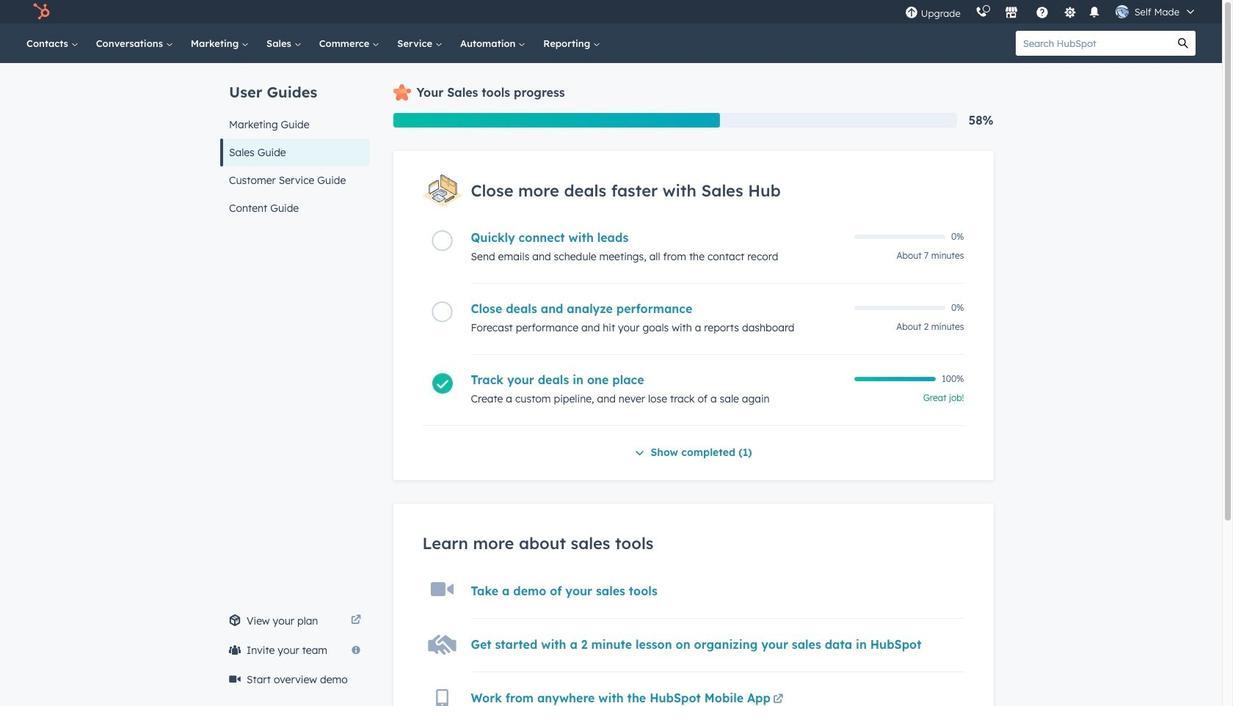 Task type: vqa. For each thing, say whether or not it's contained in the screenshot.
progress bar
yes



Task type: locate. For each thing, give the bounding box(es) containing it.
2 link opens in a new window image from the top
[[350, 616, 361, 627]]

[object object] complete progress bar
[[854, 377, 936, 382]]

link opens in a new window image
[[773, 692, 783, 707], [773, 695, 783, 706]]

progress bar
[[393, 113, 720, 128]]

link opens in a new window image
[[350, 613, 361, 630], [350, 616, 361, 627]]

user guides element
[[220, 63, 370, 222]]

1 link opens in a new window image from the top
[[350, 613, 361, 630]]

menu
[[897, 0, 1204, 23]]

Search HubSpot search field
[[1016, 31, 1171, 56]]



Task type: describe. For each thing, give the bounding box(es) containing it.
marketplaces image
[[1005, 7, 1018, 20]]

2 link opens in a new window image from the top
[[773, 695, 783, 706]]

ruby anderson image
[[1115, 5, 1129, 18]]

1 link opens in a new window image from the top
[[773, 692, 783, 707]]



